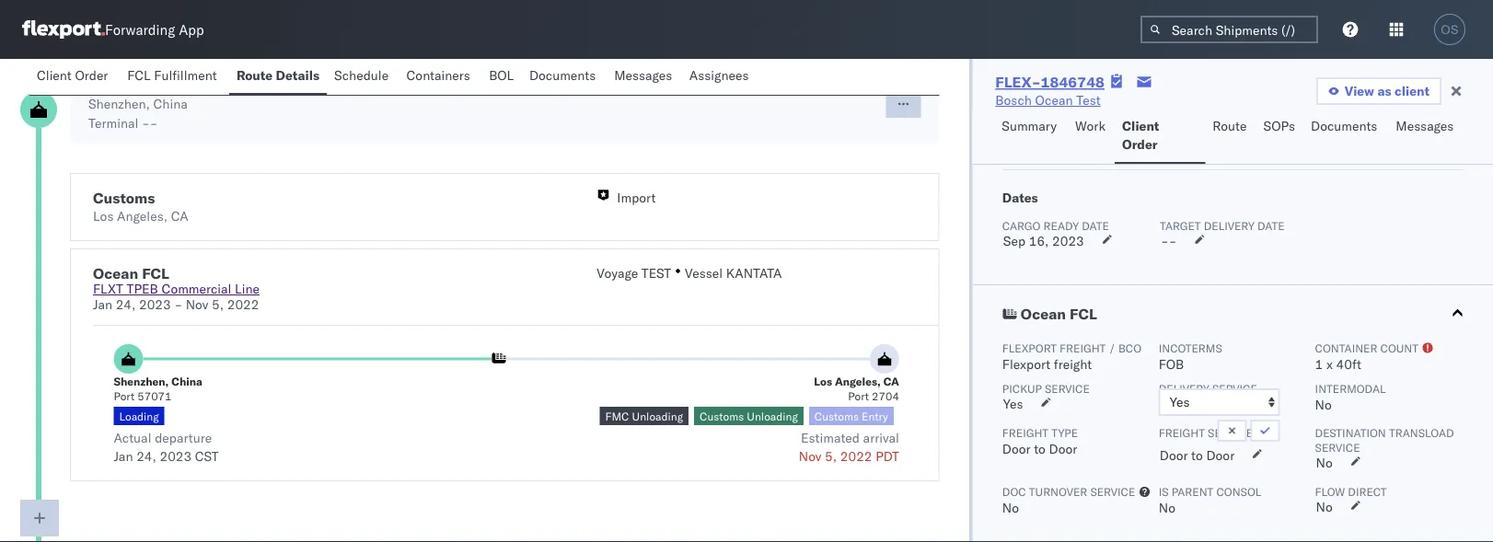 Task type: locate. For each thing, give the bounding box(es) containing it.
door
[[1002, 441, 1030, 457], [1049, 441, 1077, 457], [1160, 448, 1188, 464], [1206, 448, 1235, 464]]

client order
[[37, 67, 108, 83], [1123, 118, 1160, 152]]

24, left commercial
[[116, 297, 136, 313]]

client order right work button
[[1123, 118, 1160, 152]]

1 port from the left
[[114, 390, 135, 403]]

china down fcl fulfillment button at the left top of page
[[153, 96, 188, 112]]

24, inside ocean fcl flxt tpeb commercial line jan 24, 2023 - nov 5, 2022
[[116, 297, 136, 313]]

route
[[237, 67, 273, 83], [1213, 118, 1247, 134]]

0 horizontal spatial date
[[1082, 219, 1109, 233]]

1 vertical spatial fcl
[[142, 265, 169, 283]]

2 flexport from the top
[[1002, 356, 1050, 372]]

client down flexport. "image"
[[37, 67, 72, 83]]

ocean inside ocean fcl flxt tpeb commercial line jan 24, 2023 - nov 5, 2022
[[93, 265, 138, 283]]

fcl down forwarding
[[127, 67, 151, 83]]

2 date from the left
[[1257, 219, 1285, 233]]

is
[[1159, 485, 1169, 499]]

date for sep 16, 2023
[[1082, 219, 1109, 233]]

2023 down ready
[[1052, 233, 1084, 249]]

1 vertical spatial ca
[[884, 375, 900, 389]]

1 horizontal spatial client order
[[1123, 118, 1160, 152]]

1 horizontal spatial order
[[1123, 136, 1158, 152]]

2 vertical spatial shenzhen,
[[114, 375, 169, 389]]

port inside los angeles, ca port 2704
[[848, 390, 869, 403]]

turnover
[[1029, 485, 1087, 499]]

tpeb
[[127, 281, 158, 297]]

to down freight service
[[1191, 448, 1203, 464]]

0 horizontal spatial 5,
[[212, 297, 224, 313]]

1 vertical spatial 2022
[[840, 449, 872, 465]]

1 date from the left
[[1082, 219, 1109, 233]]

0 vertical spatial 24,
[[116, 297, 136, 313]]

doc turnover service
[[1002, 485, 1135, 499]]

2 vertical spatial ocean
[[1021, 305, 1066, 323]]

customs inside customs los angeles, ca
[[93, 189, 155, 208]]

client right work
[[1123, 118, 1160, 134]]

to up 'turnover'
[[1034, 441, 1045, 457]]

customs right fmc unloading
[[700, 410, 744, 424]]

documents button right bol
[[522, 59, 607, 95]]

os button
[[1429, 8, 1471, 51]]

- inside ocean fcl flxt tpeb commercial line jan 24, 2023 - nov 5, 2022
[[174, 297, 182, 313]]

jan left tpeb
[[93, 297, 112, 313]]

1 horizontal spatial route
[[1213, 118, 1247, 134]]

freight for freight service
[[1159, 426, 1205, 440]]

0 horizontal spatial to
[[1034, 441, 1045, 457]]

messages
[[614, 67, 672, 83], [1396, 118, 1454, 134]]

0 horizontal spatial 2022
[[227, 297, 259, 313]]

fcl right flxt
[[142, 265, 169, 283]]

ca up ocean fcl flxt tpeb commercial line jan 24, 2023 - nov 5, 2022
[[171, 209, 188, 225]]

documents for the topmost documents button
[[529, 67, 596, 83]]

documents down view
[[1311, 118, 1378, 134]]

1 vertical spatial shenzhen,
[[88, 96, 150, 112]]

1 horizontal spatial 2022
[[840, 449, 872, 465]]

jan inside shenzhen, china port 57071 loading actual departure jan 24, 2023 cst
[[114, 449, 133, 465]]

work
[[1076, 118, 1106, 134]]

unloading
[[632, 410, 683, 424], [747, 410, 798, 424]]

china inside shenzhen, china port 57071 loading actual departure jan 24, 2023 cst
[[172, 375, 203, 389]]

angeles, up tpeb
[[117, 209, 168, 225]]

actual
[[114, 430, 151, 447]]

1 vertical spatial documents button
[[1304, 110, 1389, 164]]

kantata
[[726, 266, 782, 282]]

nov
[[186, 297, 209, 313], [799, 449, 822, 465]]

0 vertical spatial nov
[[186, 297, 209, 313]]

1 x 40ft
[[1315, 356, 1361, 372]]

1 vertical spatial china
[[153, 96, 188, 112]]

pickup service
[[1002, 382, 1090, 395]]

angeles, inside los angeles, ca port 2704
[[835, 375, 881, 389]]

0 vertical spatial 2023
[[1052, 233, 1084, 249]]

route left details
[[237, 67, 273, 83]]

0 horizontal spatial messages
[[614, 67, 672, 83]]

client order button down flexport. "image"
[[29, 59, 120, 95]]

door down type
[[1049, 441, 1077, 457]]

0 horizontal spatial messages button
[[607, 59, 682, 95]]

order down forwarding app link
[[75, 67, 108, 83]]

0 vertical spatial messages
[[614, 67, 672, 83]]

los
[[93, 209, 114, 225], [814, 375, 832, 389]]

1 horizontal spatial 5,
[[825, 449, 837, 465]]

ocean for ocean fcl
[[1021, 305, 1066, 323]]

order inside client order
[[1123, 136, 1158, 152]]

0 horizontal spatial los
[[93, 209, 114, 225]]

0 vertical spatial route
[[237, 67, 273, 83]]

door down service
[[1206, 448, 1235, 464]]

route inside button
[[1213, 118, 1247, 134]]

fcl inside ocean fcl flxt tpeb commercial line jan 24, 2023 - nov 5, 2022
[[142, 265, 169, 283]]

1 vertical spatial documents
[[1311, 118, 1378, 134]]

24, down "actual" in the bottom of the page
[[136, 449, 156, 465]]

date right ready
[[1082, 219, 1109, 233]]

shenzhen,
[[88, 76, 162, 94], [88, 96, 150, 112], [114, 375, 169, 389]]

1846748
[[1041, 73, 1105, 91]]

0 vertical spatial documents button
[[522, 59, 607, 95]]

1 horizontal spatial documents
[[1311, 118, 1378, 134]]

2 vertical spatial fcl
[[1070, 305, 1097, 323]]

route for route details
[[237, 67, 273, 83]]

ca inside customs los angeles, ca
[[171, 209, 188, 225]]

route for route
[[1213, 118, 1247, 134]]

no
[[1315, 397, 1332, 413], [1316, 455, 1333, 471], [1316, 499, 1333, 515], [1002, 500, 1019, 516], [1159, 500, 1175, 516]]

flxt tpeb commercial line link
[[93, 281, 260, 297]]

los inside los angeles, ca port 2704
[[814, 375, 832, 389]]

0 vertical spatial los
[[93, 209, 114, 225]]

ocean up flexport freight / bco flexport freight
[[1021, 305, 1066, 323]]

client
[[37, 67, 72, 83], [1123, 118, 1160, 134]]

0 vertical spatial ocean
[[1036, 92, 1073, 108]]

1 horizontal spatial 24,
[[136, 449, 156, 465]]

0 vertical spatial 5,
[[212, 297, 224, 313]]

2022
[[227, 297, 259, 313], [840, 449, 872, 465]]

ca
[[171, 209, 188, 225], [884, 375, 900, 389]]

1 vertical spatial 5,
[[825, 449, 837, 465]]

0 horizontal spatial documents button
[[522, 59, 607, 95]]

1 vertical spatial jan
[[114, 449, 133, 465]]

1 horizontal spatial customs
[[700, 410, 744, 424]]

1 horizontal spatial angeles,
[[835, 375, 881, 389]]

fcl for ocean fcl flxt tpeb commercial line jan 24, 2023 - nov 5, 2022
[[142, 265, 169, 283]]

0 vertical spatial ca
[[171, 209, 188, 225]]

-
[[142, 116, 150, 132], [150, 116, 158, 132], [1161, 233, 1169, 249], [1169, 233, 1177, 249], [174, 297, 182, 313]]

0 vertical spatial client order button
[[29, 59, 120, 95]]

2 unloading from the left
[[747, 410, 798, 424]]

2 vertical spatial china
[[172, 375, 203, 389]]

1 horizontal spatial messages button
[[1389, 110, 1464, 164]]

1 horizontal spatial port
[[848, 390, 869, 403]]

2022 inside ocean fcl flxt tpeb commercial line jan 24, 2023 - nov 5, 2022
[[227, 297, 259, 313]]

china for shenzhen, china shenzhen, china terminal --
[[166, 76, 207, 94]]

ocean fcl flxt tpeb commercial line jan 24, 2023 - nov 5, 2022
[[93, 265, 260, 313]]

client order button right work
[[1115, 110, 1206, 164]]

1 vertical spatial client
[[1123, 118, 1160, 134]]

0 horizontal spatial 24,
[[116, 297, 136, 313]]

documents button down view
[[1304, 110, 1389, 164]]

1 horizontal spatial date
[[1257, 219, 1285, 233]]

2 vertical spatial 2023
[[160, 449, 192, 465]]

1 horizontal spatial nov
[[799, 449, 822, 465]]

incoterms
[[1159, 341, 1222, 355]]

unloading right fmc
[[632, 410, 683, 424]]

order right work button
[[1123, 136, 1158, 152]]

1 vertical spatial ocean
[[93, 265, 138, 283]]

customs for customs los angeles, ca
[[93, 189, 155, 208]]

client order button
[[29, 59, 120, 95], [1115, 110, 1206, 164]]

2023
[[1052, 233, 1084, 249], [139, 297, 171, 313], [160, 449, 192, 465]]

incoterms fob
[[1159, 341, 1222, 372]]

0 horizontal spatial order
[[75, 67, 108, 83]]

los up flxt
[[93, 209, 114, 225]]

documents button
[[522, 59, 607, 95], [1304, 110, 1389, 164]]

client order down flexport. "image"
[[37, 67, 108, 83]]

customs down terminal
[[93, 189, 155, 208]]

fcl fulfillment button
[[120, 59, 229, 95]]

jan down "actual" in the bottom of the page
[[114, 449, 133, 465]]

0 horizontal spatial client order
[[37, 67, 108, 83]]

entry
[[862, 410, 888, 424]]

5,
[[212, 297, 224, 313], [825, 449, 837, 465]]

2 freight from the left
[[1159, 426, 1205, 440]]

1 vertical spatial los
[[814, 375, 832, 389]]

freight inside freight type door to door
[[1002, 426, 1048, 440]]

0 vertical spatial angeles,
[[117, 209, 168, 225]]

1 horizontal spatial client order button
[[1115, 110, 1206, 164]]

1 horizontal spatial ca
[[884, 375, 900, 389]]

route left 'sops'
[[1213, 118, 1247, 134]]

0 horizontal spatial route
[[237, 67, 273, 83]]

unloading left customs entry
[[747, 410, 798, 424]]

1 horizontal spatial unloading
[[747, 410, 798, 424]]

china up 57071
[[172, 375, 203, 389]]

ocean down "flex-1846748" "link"
[[1036, 92, 1073, 108]]

2 horizontal spatial customs
[[815, 410, 859, 424]]

1 horizontal spatial messages
[[1396, 118, 1454, 134]]

containers button
[[399, 59, 482, 95]]

1 vertical spatial route
[[1213, 118, 1247, 134]]

1 vertical spatial angeles,
[[835, 375, 881, 389]]

1 freight from the left
[[1002, 426, 1048, 440]]

1 horizontal spatial jan
[[114, 449, 133, 465]]

sops button
[[1256, 110, 1304, 164]]

port up customs entry
[[848, 390, 869, 403]]

nov inside the estimated arrival nov 5, 2022 pdt
[[799, 449, 822, 465]]

documents right bol button
[[529, 67, 596, 83]]

service down destination
[[1315, 441, 1360, 454]]

unloading for customs unloading
[[747, 410, 798, 424]]

fcl fulfillment
[[127, 67, 217, 83]]

1 vertical spatial flexport
[[1002, 356, 1050, 372]]

0 horizontal spatial ca
[[171, 209, 188, 225]]

1 vertical spatial client order
[[1123, 118, 1160, 152]]

24,
[[116, 297, 136, 313], [136, 449, 156, 465]]

0 horizontal spatial client
[[37, 67, 72, 83]]

to
[[1034, 441, 1045, 457], [1191, 448, 1203, 464]]

1 horizontal spatial freight
[[1159, 426, 1205, 440]]

shenzhen, for shenzhen, china shenzhen, china terminal --
[[88, 76, 162, 94]]

documents
[[529, 67, 596, 83], [1311, 118, 1378, 134]]

1 vertical spatial nov
[[799, 449, 822, 465]]

0 horizontal spatial jan
[[93, 297, 112, 313]]

1 vertical spatial 2023
[[139, 297, 171, 313]]

customs los angeles, ca
[[93, 189, 188, 225]]

bol button
[[482, 59, 522, 95]]

2023 inside ocean fcl flxt tpeb commercial line jan 24, 2023 - nov 5, 2022
[[139, 297, 171, 313]]

2022 inside the estimated arrival nov 5, 2022 pdt
[[840, 449, 872, 465]]

angeles,
[[117, 209, 168, 225], [835, 375, 881, 389]]

messages button down client
[[1389, 110, 1464, 164]]

port up loading on the left bottom of the page
[[114, 390, 135, 403]]

0 horizontal spatial nov
[[186, 297, 209, 313]]

freight left /
[[1059, 341, 1106, 355]]

2023 down 'departure'
[[160, 449, 192, 465]]

2023 right flxt
[[139, 297, 171, 313]]

date right delivery
[[1257, 219, 1285, 233]]

estimated
[[801, 430, 860, 447]]

0 vertical spatial 2022
[[227, 297, 259, 313]]

details
[[276, 67, 320, 83]]

1 unloading from the left
[[632, 410, 683, 424]]

0 horizontal spatial documents
[[529, 67, 596, 83]]

1 horizontal spatial client
[[1123, 118, 1160, 134]]

0 vertical spatial china
[[166, 76, 207, 94]]

route inside button
[[237, 67, 273, 83]]

1 vertical spatial order
[[1123, 136, 1158, 152]]

client for bottommost client order button
[[1123, 118, 1160, 134]]

shenzhen, inside shenzhen, china port 57071 loading actual departure jan 24, 2023 cst
[[114, 375, 169, 389]]

fulfillment
[[154, 67, 217, 83]]

2 port from the left
[[848, 390, 869, 403]]

route details
[[237, 67, 320, 83]]

angeles, up 2704
[[835, 375, 881, 389]]

import
[[617, 190, 656, 206]]

ocean for ocean fcl flxt tpeb commercial line jan 24, 2023 - nov 5, 2022
[[93, 265, 138, 283]]

no inside intermodal no
[[1315, 397, 1332, 413]]

no down the "intermodal"
[[1315, 397, 1332, 413]]

jan inside ocean fcl flxt tpeb commercial line jan 24, 2023 - nov 5, 2022
[[93, 297, 112, 313]]

fcl for ocean fcl
[[1070, 305, 1097, 323]]

messages button left assignees
[[607, 59, 682, 95]]

1 vertical spatial 24,
[[136, 449, 156, 465]]

china down app
[[166, 76, 207, 94]]

nov down "estimated"
[[799, 449, 822, 465]]

--
[[1161, 233, 1177, 249]]

0 horizontal spatial port
[[114, 390, 135, 403]]

china
[[166, 76, 207, 94], [153, 96, 188, 112], [172, 375, 203, 389]]

order for bottommost client order button
[[1123, 136, 1158, 152]]

freight up pickup service
[[1054, 356, 1092, 372]]

2023 inside shenzhen, china port 57071 loading actual departure jan 24, 2023 cst
[[160, 449, 192, 465]]

0 horizontal spatial freight
[[1002, 426, 1048, 440]]

customs for customs unloading
[[700, 410, 744, 424]]

ca up 2704
[[884, 375, 900, 389]]

messages button
[[607, 59, 682, 95], [1389, 110, 1464, 164]]

count
[[1380, 341, 1419, 355]]

schedule
[[334, 67, 389, 83]]

5, inside the estimated arrival nov 5, 2022 pdt
[[825, 449, 837, 465]]

5, left line
[[212, 297, 224, 313]]

messages left assignees
[[614, 67, 672, 83]]

pickup
[[1002, 382, 1042, 395]]

1 horizontal spatial los
[[814, 375, 832, 389]]

los up customs entry
[[814, 375, 832, 389]]

0 horizontal spatial angeles,
[[117, 209, 168, 225]]

freight
[[1059, 341, 1106, 355], [1054, 356, 1092, 372]]

freight
[[1002, 426, 1048, 440], [1159, 426, 1205, 440]]

ocean inside ocean fcl button
[[1021, 305, 1066, 323]]

0 vertical spatial client
[[37, 67, 72, 83]]

bol
[[489, 67, 514, 83]]

fcl up flexport freight / bco flexport freight
[[1070, 305, 1097, 323]]

0 horizontal spatial unloading
[[632, 410, 683, 424]]

messages down client
[[1396, 118, 1454, 134]]

0 vertical spatial documents
[[529, 67, 596, 83]]

nov left line
[[186, 297, 209, 313]]

0 vertical spatial flexport
[[1002, 341, 1057, 355]]

1 horizontal spatial to
[[1191, 448, 1203, 464]]

ocean down customs los angeles, ca
[[93, 265, 138, 283]]

freight down yes
[[1002, 426, 1048, 440]]

terminal
[[88, 116, 139, 132]]

0 horizontal spatial customs
[[93, 189, 155, 208]]

0 vertical spatial client order
[[37, 67, 108, 83]]

0 vertical spatial order
[[75, 67, 108, 83]]

0 vertical spatial jan
[[93, 297, 112, 313]]

shenzhen, for shenzhen, china port 57071 loading actual departure jan 24, 2023 cst
[[114, 375, 169, 389]]

port
[[114, 390, 135, 403], [848, 390, 869, 403]]

5, down "estimated"
[[825, 449, 837, 465]]

no down is
[[1159, 500, 1175, 516]]

freight up door to door
[[1159, 426, 1205, 440]]

0 vertical spatial shenzhen,
[[88, 76, 162, 94]]

/
[[1109, 341, 1115, 355]]

service up service
[[1212, 382, 1257, 395]]

customs up "estimated"
[[815, 410, 859, 424]]

no up flow
[[1316, 455, 1333, 471]]



Task type: describe. For each thing, give the bounding box(es) containing it.
view as client button
[[1317, 77, 1442, 105]]

1 horizontal spatial documents button
[[1304, 110, 1389, 164]]

service
[[1208, 426, 1253, 440]]

customs unloading
[[700, 410, 798, 424]]

1 vertical spatial freight
[[1054, 356, 1092, 372]]

0 vertical spatial fcl
[[127, 67, 151, 83]]

shenzhen, china shenzhen, china terminal --
[[88, 76, 207, 132]]

1
[[1315, 356, 1323, 372]]

Search Shipments (/) text field
[[1141, 16, 1319, 43]]

china for shenzhen, china port 57071 loading actual departure jan 24, 2023 cst
[[172, 375, 203, 389]]

sep
[[1003, 233, 1025, 249]]

flxt
[[93, 281, 123, 297]]

door to door
[[1160, 448, 1235, 464]]

nov inside ocean fcl flxt tpeb commercial line jan 24, 2023 - nov 5, 2022
[[186, 297, 209, 313]]

forwarding
[[105, 21, 175, 38]]

route button
[[1206, 110, 1256, 164]]

24, inside shenzhen, china port 57071 loading actual departure jan 24, 2023 cst
[[136, 449, 156, 465]]

sops
[[1264, 118, 1296, 134]]

bosch
[[996, 92, 1032, 108]]

line
[[235, 281, 260, 297]]

freight for freight type door to door
[[1002, 426, 1048, 440]]

los inside customs los angeles, ca
[[93, 209, 114, 225]]

40ft
[[1336, 356, 1361, 372]]

service inside destination transload service
[[1315, 441, 1360, 454]]

fmc unloading
[[605, 410, 683, 424]]

customs for customs entry
[[815, 410, 859, 424]]

pdt
[[876, 449, 900, 465]]

commercial
[[162, 281, 232, 297]]

cargo ready date
[[1002, 219, 1109, 233]]

1 vertical spatial messages button
[[1389, 110, 1464, 164]]

0 vertical spatial messages button
[[607, 59, 682, 95]]

estimated arrival nov 5, 2022 pdt
[[799, 430, 900, 465]]

0 horizontal spatial client order button
[[29, 59, 120, 95]]

flex-1846748
[[996, 73, 1105, 91]]

view as client
[[1345, 83, 1430, 99]]

departure
[[155, 430, 212, 447]]

5, inside ocean fcl flxt tpeb commercial line jan 24, 2023 - nov 5, 2022
[[212, 297, 224, 313]]

consol
[[1216, 485, 1261, 499]]

work button
[[1068, 110, 1115, 164]]

loading
[[119, 410, 159, 424]]

ca inside los angeles, ca port 2704
[[884, 375, 900, 389]]

doc
[[1002, 485, 1026, 499]]

unloading for fmc unloading
[[632, 410, 683, 424]]

cargo
[[1002, 219, 1040, 233]]

forwarding app
[[105, 21, 204, 38]]

to inside freight type door to door
[[1034, 441, 1045, 457]]

flexport freight / bco flexport freight
[[1002, 341, 1141, 372]]

1 vertical spatial messages
[[1396, 118, 1454, 134]]

customs entry
[[815, 410, 888, 424]]

summary
[[1002, 118, 1057, 134]]

delivery
[[1204, 219, 1254, 233]]

assignees button
[[682, 59, 760, 95]]

arrival
[[863, 430, 900, 447]]

0 vertical spatial freight
[[1059, 341, 1106, 355]]

test
[[642, 266, 671, 282]]

intermodal no
[[1315, 382, 1386, 413]]

vessel kantata
[[685, 266, 782, 282]]

intermodal
[[1315, 382, 1386, 395]]

fob
[[1159, 356, 1184, 372]]

1 vertical spatial client order button
[[1115, 110, 1206, 164]]

delivery service
[[1159, 382, 1257, 395]]

ready
[[1043, 219, 1079, 233]]

delivery
[[1159, 382, 1209, 395]]

service left is
[[1090, 485, 1135, 499]]

fmc
[[605, 410, 629, 424]]

bosch ocean test link
[[996, 91, 1101, 110]]

cst
[[195, 449, 219, 465]]

order for left client order button
[[75, 67, 108, 83]]

x
[[1326, 356, 1333, 372]]

summary button
[[995, 110, 1068, 164]]

voyage test
[[597, 266, 671, 282]]

no down doc at the bottom right
[[1002, 500, 1019, 516]]

date for --
[[1257, 219, 1285, 233]]

16,
[[1029, 233, 1049, 249]]

flexport. image
[[22, 20, 105, 39]]

2704
[[872, 390, 900, 403]]

client
[[1395, 83, 1430, 99]]

door up doc at the bottom right
[[1002, 441, 1030, 457]]

ocean fcl
[[1021, 305, 1097, 323]]

client for left client order button
[[37, 67, 72, 83]]

test
[[1077, 92, 1101, 108]]

transload
[[1389, 426, 1454, 440]]

1 flexport from the top
[[1002, 341, 1057, 355]]

door up is
[[1160, 448, 1188, 464]]

no inside is parent consol no
[[1159, 500, 1175, 516]]

view
[[1345, 83, 1375, 99]]

is parent consol no
[[1159, 485, 1261, 516]]

no down flow
[[1316, 499, 1333, 515]]

57071
[[137, 390, 172, 403]]

ocean fcl button
[[973, 285, 1494, 341]]

target
[[1160, 219, 1201, 233]]

port inside shenzhen, china port 57071 loading actual departure jan 24, 2023 cst
[[114, 390, 135, 403]]

flow
[[1315, 485, 1345, 499]]

voyage
[[597, 266, 638, 282]]

documents for right documents button
[[1311, 118, 1378, 134]]

flex-
[[996, 73, 1041, 91]]

forwarding app link
[[22, 20, 204, 39]]

vessel
[[685, 266, 723, 282]]

direct
[[1348, 485, 1387, 499]]

ocean inside bosch ocean test "link"
[[1036, 92, 1073, 108]]

destination
[[1315, 426, 1386, 440]]

parent
[[1172, 485, 1213, 499]]

dates
[[1002, 190, 1038, 206]]

los angeles, ca port 2704
[[814, 375, 900, 403]]

assignees
[[690, 67, 749, 83]]

sep 16, 2023
[[1003, 233, 1084, 249]]

app
[[179, 21, 204, 38]]

freight service
[[1159, 426, 1253, 440]]

destination transload service
[[1315, 426, 1454, 454]]

bco
[[1118, 341, 1141, 355]]

type
[[1051, 426, 1078, 440]]

as
[[1378, 83, 1392, 99]]

angeles, inside customs los angeles, ca
[[117, 209, 168, 225]]

service down flexport freight / bco flexport freight
[[1045, 382, 1090, 395]]

os
[[1441, 23, 1459, 36]]

shenzhen, china port 57071 loading actual departure jan 24, 2023 cst
[[114, 375, 219, 465]]

flex-1846748 link
[[996, 73, 1105, 91]]



Task type: vqa. For each thing, say whether or not it's contained in the screenshot.
Pending for Pending client response
no



